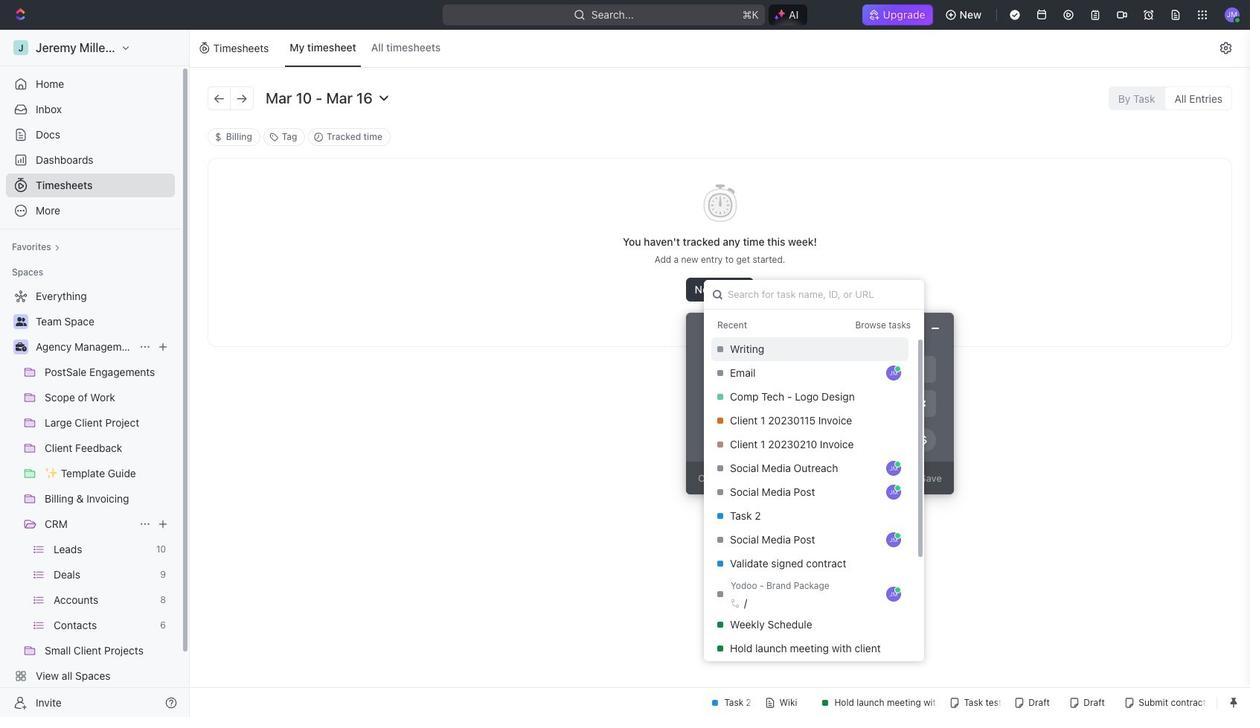 Task type: describe. For each thing, give the bounding box(es) containing it.
Search for task name, ID, or URL text field
[[704, 280, 925, 309]]

business time image
[[15, 343, 26, 351]]



Task type: vqa. For each thing, say whether or not it's contained in the screenshot.
tree on the left inside sidebar "NAVIGATION"
yes



Task type: locate. For each thing, give the bounding box(es) containing it.
tree
[[6, 284, 175, 713]]

sidebar navigation
[[0, 30, 190, 717]]

tree inside sidebar navigation
[[6, 284, 175, 713]]

Enter time e.g. 3 hours 20 mins text field
[[704, 356, 936, 383]]



